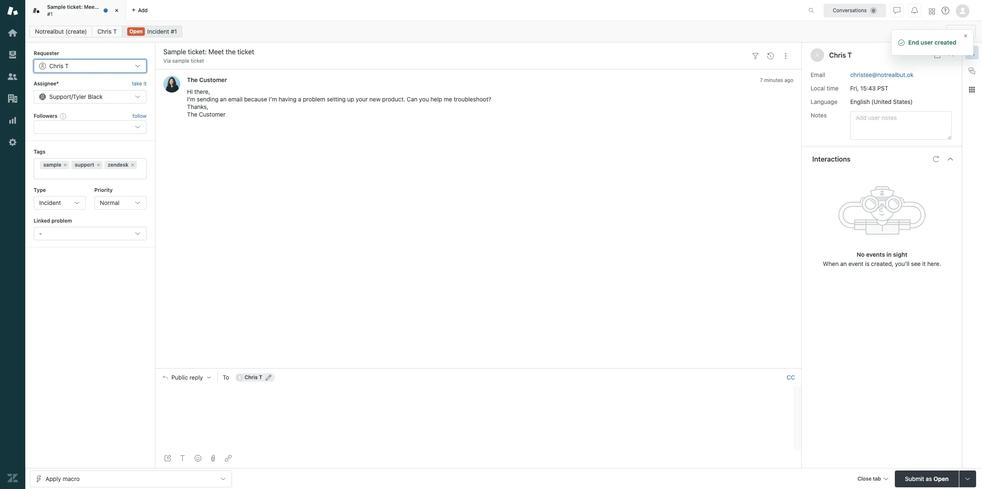 Task type: vqa. For each thing, say whether or not it's contained in the screenshot.
View More Details icon at the right
yes



Task type: describe. For each thing, give the bounding box(es) containing it.
Add user notes text field
[[850, 111, 952, 140]]

chris right the christee@notrealbut.ok image
[[245, 374, 258, 381]]

remove image
[[130, 162, 135, 167]]

minutes
[[764, 77, 783, 84]]

tyler
[[73, 93, 86, 100]]

tab containing sample ticket: meet the ticket
[[25, 0, 126, 21]]

english (united states)
[[850, 98, 913, 105]]

it inside no events in sight when an event is created, you'll see it here.
[[922, 260, 926, 267]]

avatar image
[[163, 76, 180, 93]]

sample ticket: meet the ticket #1
[[47, 4, 121, 17]]

remove image for sample
[[63, 162, 68, 167]]

main element
[[0, 0, 25, 489]]

chris t link
[[92, 26, 122, 37]]

tabs tab list
[[25, 0, 800, 21]]

2 i'm from the left
[[269, 96, 277, 103]]

-
[[39, 230, 42, 237]]

chris up time
[[829, 51, 846, 59]]

chris inside requester element
[[49, 62, 63, 70]]

1 horizontal spatial ticket
[[191, 58, 204, 64]]

meet
[[84, 4, 96, 10]]

to
[[223, 374, 229, 381]]

add attachment image
[[210, 455, 216, 462]]

zendesk support image
[[7, 5, 18, 16]]

submit
[[905, 475, 924, 482]]

tags
[[34, 149, 45, 155]]

the customer
[[187, 76, 227, 84]]

notrealbut (create)
[[35, 28, 87, 35]]

customers image
[[7, 71, 18, 82]]

created
[[935, 39, 956, 46]]

sample
[[47, 4, 66, 10]]

incident button
[[34, 196, 86, 210]]

there,
[[194, 88, 210, 95]]

ticket:
[[67, 4, 83, 10]]

linked
[[34, 218, 50, 224]]

help
[[431, 96, 442, 103]]

language
[[811, 98, 837, 105]]

ticket inside sample ticket: meet the ticket #1
[[107, 4, 121, 10]]

created,
[[871, 260, 893, 267]]

hi
[[187, 88, 193, 95]]

it inside take it button
[[143, 81, 147, 87]]

#1 inside sample ticket: meet the ticket #1
[[47, 11, 53, 17]]

macro
[[63, 475, 80, 482]]

end
[[908, 39, 919, 46]]

submit as open
[[905, 475, 949, 482]]

english
[[850, 98, 870, 105]]

a
[[298, 96, 301, 103]]

public reply
[[171, 374, 203, 381]]

in
[[887, 251, 892, 258]]

chris t inside chris t link
[[97, 28, 117, 35]]

christee@notrealbut.ok
[[850, 71, 913, 78]]

zendesk
[[108, 162, 128, 168]]

events image
[[767, 53, 774, 59]]

take it
[[132, 81, 147, 87]]

because
[[244, 96, 267, 103]]

assignee*
[[34, 81, 59, 87]]

customer context image
[[969, 49, 975, 56]]

add
[[138, 7, 148, 13]]

close image
[[112, 6, 121, 15]]

user
[[921, 39, 933, 46]]

see
[[911, 260, 921, 267]]

15:43
[[860, 84, 876, 92]]

next button
[[946, 25, 976, 38]]

conversations
[[833, 7, 867, 13]]

tab
[[873, 476, 881, 482]]

draft mode image
[[164, 455, 171, 462]]

reporting image
[[7, 115, 18, 126]]

add link (cmd k) image
[[225, 455, 232, 462]]

up
[[347, 96, 354, 103]]

follow button
[[132, 112, 147, 120]]

filter image
[[752, 53, 759, 59]]

1 vertical spatial sample
[[43, 162, 61, 168]]

having
[[279, 96, 297, 103]]

the customer link
[[187, 76, 227, 84]]

no
[[857, 251, 865, 258]]

problem inside hi there, i'm sending an email because i'm having a problem setting up your new product. can you help me troubleshoot? thanks, the customer
[[303, 96, 325, 103]]

follow
[[132, 113, 147, 119]]

notrealbut (create) button
[[29, 26, 92, 37]]

public
[[171, 374, 188, 381]]

remove image for support
[[96, 162, 101, 167]]

email
[[811, 71, 825, 78]]

zendesk products image
[[929, 8, 935, 14]]

an inside no events in sight when an event is created, you'll see it here.
[[840, 260, 847, 267]]

pst
[[877, 84, 888, 92]]

incident for incident #1
[[147, 28, 169, 35]]

customer inside hi there, i'm sending an email because i'm having a problem setting up your new product. can you help me troubleshoot? thanks, the customer
[[199, 111, 225, 118]]

normal button
[[94, 196, 147, 210]]

organizations image
[[7, 93, 18, 104]]

close tab button
[[854, 471, 892, 489]]

hide composer image
[[475, 365, 482, 372]]

add button
[[126, 0, 153, 21]]

incident for incident
[[39, 199, 61, 206]]

/
[[71, 93, 73, 100]]

1 horizontal spatial open
[[934, 475, 949, 482]]

t up 'support'
[[65, 62, 69, 70]]

via
[[163, 58, 171, 64]]

hi there, i'm sending an email because i'm having a problem setting up your new product. can you help me troubleshoot? thanks, the customer
[[187, 88, 491, 118]]

the inside hi there, i'm sending an email because i'm having a problem setting up your new product. can you help me troubleshoot? thanks, the customer
[[187, 111, 197, 118]]

support / tyler black
[[49, 93, 103, 100]]

your
[[356, 96, 368, 103]]

you'll
[[895, 260, 909, 267]]

local
[[811, 84, 825, 92]]

followers
[[34, 113, 57, 119]]

when
[[823, 260, 839, 267]]

requester
[[34, 50, 59, 56]]



Task type: locate. For each thing, give the bounding box(es) containing it.
secondary element
[[25, 23, 982, 40]]

linked problem
[[34, 218, 72, 224]]

the up hi
[[187, 76, 198, 84]]

sending
[[197, 96, 218, 103]]

customer down sending
[[199, 111, 225, 118]]

admin image
[[7, 137, 18, 148]]

fri, 15:43 pst
[[850, 84, 888, 92]]

close
[[858, 476, 872, 482]]

an left email
[[220, 96, 227, 103]]

0 horizontal spatial close image
[[948, 52, 954, 59]]

remove image left support
[[63, 162, 68, 167]]

0 horizontal spatial #1
[[47, 11, 53, 17]]

0 horizontal spatial an
[[220, 96, 227, 103]]

i'm
[[187, 96, 195, 103], [269, 96, 277, 103]]

priority
[[94, 187, 113, 193]]

7 minutes ago
[[760, 77, 793, 84]]

0 horizontal spatial sample
[[43, 162, 61, 168]]

notes
[[811, 111, 827, 119]]

1 i'm from the left
[[187, 96, 195, 103]]

t down close icon
[[113, 28, 117, 35]]

the
[[187, 76, 198, 84], [187, 111, 197, 118]]

get started image
[[7, 27, 18, 38]]

ticket actions image
[[782, 53, 789, 59]]

an left event
[[840, 260, 847, 267]]

0 vertical spatial open
[[129, 28, 143, 35]]

ticket
[[107, 4, 121, 10], [191, 58, 204, 64]]

setting
[[327, 96, 346, 103]]

assignee* element
[[34, 90, 147, 104]]

time
[[827, 84, 839, 92]]

1 vertical spatial incident
[[39, 199, 61, 206]]

close image inside end user created status
[[963, 33, 968, 38]]

2 remove image from the left
[[96, 162, 101, 167]]

2 the from the top
[[187, 111, 197, 118]]

1 horizontal spatial remove image
[[96, 162, 101, 167]]

remove image right support
[[96, 162, 101, 167]]

user image
[[815, 53, 820, 58], [816, 53, 819, 58]]

type
[[34, 187, 46, 193]]

chris t right the christee@notrealbut.ok image
[[245, 374, 262, 381]]

1 horizontal spatial close image
[[963, 33, 968, 38]]

support
[[75, 162, 94, 168]]

apps image
[[969, 86, 975, 93]]

support
[[49, 93, 71, 100]]

an inside hi there, i'm sending an email because i'm having a problem setting up your new product. can you help me troubleshoot? thanks, the customer
[[220, 96, 227, 103]]

end user created
[[908, 39, 956, 46]]

notrealbut
[[35, 28, 64, 35]]

views image
[[7, 49, 18, 60]]

apply macro
[[45, 475, 80, 482]]

chris t up time
[[829, 51, 852, 59]]

chris t inside requester element
[[49, 62, 69, 70]]

incident
[[147, 28, 169, 35], [39, 199, 61, 206]]

1 vertical spatial ticket
[[191, 58, 204, 64]]

insert emojis image
[[195, 455, 201, 462]]

#1 inside secondary "element"
[[171, 28, 177, 35]]

incident inside popup button
[[39, 199, 61, 206]]

cc
[[787, 374, 795, 381]]

1 horizontal spatial i'm
[[269, 96, 277, 103]]

1 horizontal spatial problem
[[303, 96, 325, 103]]

1 remove image from the left
[[63, 162, 68, 167]]

incident #1
[[147, 28, 177, 35]]

t up 'fri,'
[[848, 51, 852, 59]]

edit user image
[[266, 375, 272, 381]]

7 minutes ago text field
[[760, 77, 793, 84]]

close tab
[[858, 476, 881, 482]]

fri,
[[850, 84, 859, 92]]

customer
[[199, 76, 227, 84], [199, 111, 225, 118]]

followers element
[[34, 121, 147, 134]]

#1
[[47, 11, 53, 17], [171, 28, 177, 35]]

chris down the at top left
[[97, 28, 112, 35]]

ago
[[785, 77, 793, 84]]

take it button
[[132, 80, 147, 88]]

it right take
[[143, 81, 147, 87]]

open inside secondary "element"
[[129, 28, 143, 35]]

#1 up via at the left top of page
[[171, 28, 177, 35]]

incident down 'type' on the top of the page
[[39, 199, 61, 206]]

0 vertical spatial ticket
[[107, 4, 121, 10]]

ticket up the customer link
[[191, 58, 204, 64]]

t
[[113, 28, 117, 35], [848, 51, 852, 59], [65, 62, 69, 70], [259, 374, 262, 381]]

1 vertical spatial the
[[187, 111, 197, 118]]

you
[[419, 96, 429, 103]]

0 vertical spatial #1
[[47, 11, 53, 17]]

i'm down hi
[[187, 96, 195, 103]]

0 vertical spatial it
[[143, 81, 147, 87]]

open down add dropdown button in the top of the page
[[129, 28, 143, 35]]

an
[[220, 96, 227, 103], [840, 260, 847, 267]]

problem down incident popup button
[[51, 218, 72, 224]]

1 vertical spatial it
[[922, 260, 926, 267]]

1 vertical spatial problem
[[51, 218, 72, 224]]

problem right a
[[303, 96, 325, 103]]

Subject field
[[162, 47, 746, 57]]

it right see
[[922, 260, 926, 267]]

0 horizontal spatial i'm
[[187, 96, 195, 103]]

1 horizontal spatial an
[[840, 260, 847, 267]]

0 horizontal spatial remove image
[[63, 162, 68, 167]]

t inside secondary "element"
[[113, 28, 117, 35]]

chris
[[97, 28, 112, 35], [829, 51, 846, 59], [49, 62, 63, 70], [245, 374, 258, 381]]

0 horizontal spatial incident
[[39, 199, 61, 206]]

i'm left having
[[269, 96, 277, 103]]

reply
[[189, 374, 203, 381]]

0 horizontal spatial it
[[143, 81, 147, 87]]

0 vertical spatial customer
[[199, 76, 227, 84]]

thanks,
[[187, 103, 208, 111]]

event
[[848, 260, 863, 267]]

sample right via at the left top of page
[[172, 58, 189, 64]]

0 horizontal spatial ticket
[[107, 4, 121, 10]]

cc button
[[787, 374, 795, 382]]

view more details image
[[934, 52, 941, 59]]

1 horizontal spatial it
[[922, 260, 926, 267]]

7
[[760, 77, 763, 84]]

via sample ticket
[[163, 58, 204, 64]]

zendesk image
[[7, 473, 18, 484]]

events
[[866, 251, 885, 258]]

1 vertical spatial close image
[[948, 52, 954, 59]]

chris t down close icon
[[97, 28, 117, 35]]

can
[[407, 96, 418, 103]]

remove image
[[63, 162, 68, 167], [96, 162, 101, 167]]

incident inside secondary "element"
[[147, 28, 169, 35]]

notifications image
[[911, 7, 918, 14]]

0 vertical spatial sample
[[172, 58, 189, 64]]

0 vertical spatial problem
[[303, 96, 325, 103]]

close image
[[963, 33, 968, 38], [948, 52, 954, 59]]

1 vertical spatial customer
[[199, 111, 225, 118]]

tab
[[25, 0, 126, 21]]

black
[[88, 93, 103, 100]]

email
[[228, 96, 243, 103]]

sample down tags
[[43, 162, 61, 168]]

local time
[[811, 84, 839, 92]]

1 vertical spatial #1
[[171, 28, 177, 35]]

new
[[369, 96, 381, 103]]

open right as
[[934, 475, 949, 482]]

0 vertical spatial the
[[187, 76, 198, 84]]

the down the thanks,
[[187, 111, 197, 118]]

next
[[951, 28, 962, 35]]

incident down add
[[147, 28, 169, 35]]

format text image
[[179, 455, 186, 462]]

close image right view more details image at the top right of page
[[948, 52, 954, 59]]

chris down requester
[[49, 62, 63, 70]]

button displays agent's chat status as invisible. image
[[894, 7, 900, 14]]

christee@notrealbut.ok image
[[236, 374, 243, 381]]

close image right next
[[963, 33, 968, 38]]

1 horizontal spatial sample
[[172, 58, 189, 64]]

no events in sight when an event is created, you'll see it here.
[[823, 251, 941, 267]]

product.
[[382, 96, 405, 103]]

sight
[[893, 251, 907, 258]]

0 horizontal spatial problem
[[51, 218, 72, 224]]

troubleshoot?
[[454, 96, 491, 103]]

1 horizontal spatial incident
[[147, 28, 169, 35]]

take
[[132, 81, 142, 87]]

interactions
[[812, 155, 850, 163]]

ticket right the at top left
[[107, 4, 121, 10]]

0 horizontal spatial open
[[129, 28, 143, 35]]

displays possible ticket submission types image
[[964, 476, 971, 482]]

1 the from the top
[[187, 76, 198, 84]]

1 vertical spatial an
[[840, 260, 847, 267]]

chris t down requester
[[49, 62, 69, 70]]

get help image
[[942, 7, 949, 14]]

(create)
[[65, 28, 87, 35]]

states)
[[893, 98, 913, 105]]

apply
[[45, 475, 61, 482]]

customer up there, at the top
[[199, 76, 227, 84]]

1 horizontal spatial #1
[[171, 28, 177, 35]]

the
[[98, 4, 106, 10]]

here.
[[927, 260, 941, 267]]

conversations button
[[824, 4, 886, 17]]

end user created status
[[891, 29, 974, 56]]

0 vertical spatial close image
[[963, 33, 968, 38]]

problem
[[303, 96, 325, 103], [51, 218, 72, 224]]

0 vertical spatial an
[[220, 96, 227, 103]]

t left edit user icon at the bottom of page
[[259, 374, 262, 381]]

info on adding followers image
[[60, 113, 67, 120]]

requester element
[[34, 60, 147, 73]]

0 vertical spatial incident
[[147, 28, 169, 35]]

chris inside secondary "element"
[[97, 28, 112, 35]]

me
[[444, 96, 452, 103]]

#1 down sample
[[47, 11, 53, 17]]

sample
[[172, 58, 189, 64], [43, 162, 61, 168]]

chris t
[[97, 28, 117, 35], [829, 51, 852, 59], [49, 62, 69, 70], [245, 374, 262, 381]]

linked problem element
[[34, 227, 147, 241]]

(united
[[871, 98, 892, 105]]

1 vertical spatial open
[[934, 475, 949, 482]]

is
[[865, 260, 869, 267]]



